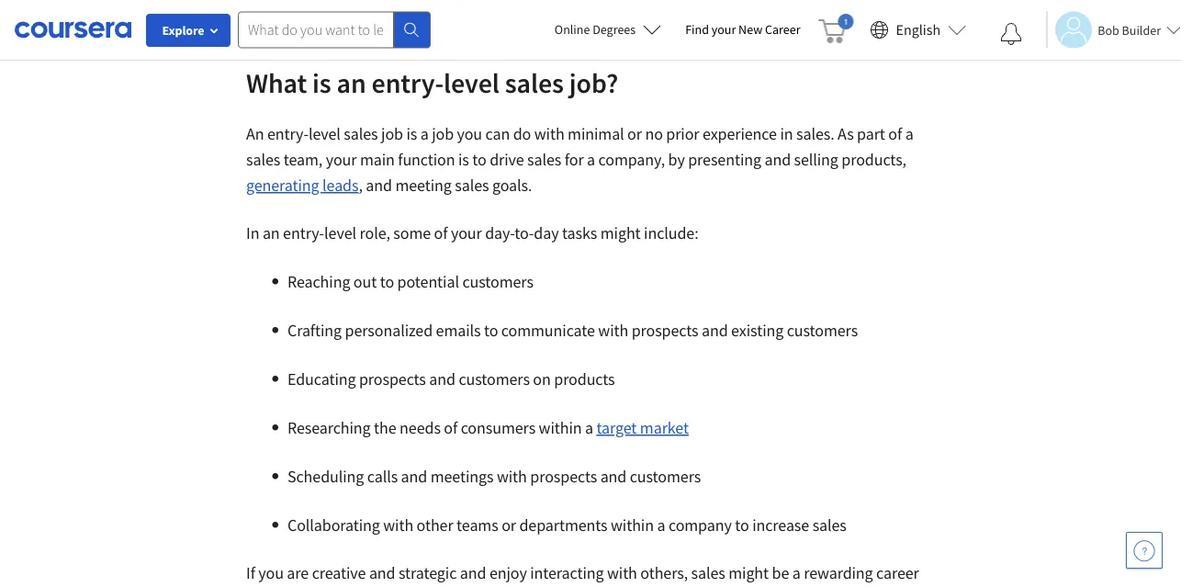 Task type: locate. For each thing, give the bounding box(es) containing it.
with
[[534, 124, 565, 144], [598, 320, 629, 341], [497, 466, 527, 487], [383, 515, 413, 536], [607, 563, 637, 583]]

consumers
[[461, 418, 536, 438]]

and right ,
[[366, 175, 392, 196]]

entry- down generating leads link
[[283, 223, 324, 243]]

1 horizontal spatial is
[[406, 124, 417, 144]]

job up main
[[381, 124, 403, 144]]

to right out
[[380, 271, 394, 292]]

1 horizontal spatial you
[[457, 124, 482, 144]]

to left increase
[[735, 515, 749, 536]]

bob
[[1098, 22, 1120, 38]]

0 horizontal spatial prospects
[[359, 369, 426, 390]]

of inside an entry-level sales job is a job you can do with minimal or no prior experience in sales. as part of a sales team, your main function is to drive sales for a company, by presenting and selling products, generating leads , and meeting sales goals.
[[889, 124, 902, 144]]

researching the needs of consumers within a target market
[[288, 418, 689, 438]]

0 horizontal spatial might
[[601, 223, 641, 243]]

of
[[889, 124, 902, 144], [434, 223, 448, 243], [444, 418, 458, 438]]

2 vertical spatial is
[[458, 149, 469, 170]]

your up leads
[[326, 149, 357, 170]]

prospects
[[632, 320, 699, 341], [359, 369, 426, 390], [530, 466, 597, 487]]

1 vertical spatial your
[[326, 149, 357, 170]]

company,
[[599, 149, 665, 170]]

0 vertical spatial within
[[539, 418, 582, 438]]

in
[[246, 223, 259, 243]]

to left the drive
[[472, 149, 487, 170]]

level left "role,"
[[324, 223, 356, 243]]

is
[[312, 65, 331, 100], [406, 124, 417, 144], [458, 149, 469, 170]]

experience
[[703, 124, 777, 144]]

a right part
[[905, 124, 914, 144]]

might inside if you are creative and strategic and enjoy interacting with others, sales might be a rewarding career
[[729, 563, 769, 583]]

0 horizontal spatial job
[[381, 124, 403, 144]]

you right if
[[258, 563, 284, 583]]

2 vertical spatial your
[[451, 223, 482, 243]]

sales
[[505, 65, 564, 100], [344, 124, 378, 144], [246, 149, 280, 170], [527, 149, 562, 170], [455, 175, 489, 196], [813, 515, 847, 536], [691, 563, 726, 583]]

degrees
[[593, 21, 636, 38]]

1 vertical spatial entry-
[[267, 124, 309, 144]]

you
[[457, 124, 482, 144], [258, 563, 284, 583]]

for
[[565, 149, 584, 170]]

2 vertical spatial prospects
[[530, 466, 597, 487]]

and
[[765, 149, 791, 170], [366, 175, 392, 196], [702, 320, 728, 341], [429, 369, 456, 390], [401, 466, 427, 487], [600, 466, 627, 487], [369, 563, 395, 583], [460, 563, 486, 583]]

and right calls
[[401, 466, 427, 487]]

sales down an in the top of the page
[[246, 149, 280, 170]]

you left can
[[457, 124, 482, 144]]

shopping cart: 1 item image
[[819, 14, 854, 43]]

entry- inside an entry-level sales job is a job you can do with minimal or no prior experience in sales. as part of a sales team, your main function is to drive sales for a company, by presenting and selling products, generating leads , and meeting sales goals.
[[267, 124, 309, 144]]

drive
[[490, 149, 524, 170]]

day
[[534, 223, 559, 243]]

2 horizontal spatial is
[[458, 149, 469, 170]]

level up team,
[[309, 124, 341, 144]]

potential
[[397, 271, 459, 292]]

and left "enjoy"
[[460, 563, 486, 583]]

or inside an entry-level sales job is a job you can do with minimal or no prior experience in sales. as part of a sales team, your main function is to drive sales for a company, by presenting and selling products, generating leads , and meeting sales goals.
[[628, 124, 642, 144]]

builder
[[1122, 22, 1161, 38]]

or
[[628, 124, 642, 144], [502, 515, 516, 536]]

what
[[246, 65, 307, 100]]

job?
[[569, 65, 619, 100]]

job
[[381, 124, 403, 144], [432, 124, 454, 144]]

teams
[[457, 515, 499, 536]]

1 vertical spatial or
[[502, 515, 516, 536]]

or right teams
[[502, 515, 516, 536]]

with left the others,
[[607, 563, 637, 583]]

within up the others,
[[611, 515, 654, 536]]

to
[[472, 149, 487, 170], [380, 271, 394, 292], [484, 320, 498, 341], [735, 515, 749, 536]]

what is an entry-level sales job?
[[246, 65, 624, 100]]

an
[[337, 65, 366, 100], [263, 223, 280, 243]]

company
[[669, 515, 732, 536]]

1 horizontal spatial an
[[337, 65, 366, 100]]

include:
[[644, 223, 699, 243]]

english button
[[863, 0, 974, 60]]

1 horizontal spatial or
[[628, 124, 642, 144]]

within down on
[[539, 418, 582, 438]]

needs
[[400, 418, 441, 438]]

scheduling
[[288, 466, 364, 487]]

0 horizontal spatial within
[[539, 418, 582, 438]]

sales inside if you are creative and strategic and enjoy interacting with others, sales might be a rewarding career
[[691, 563, 726, 583]]

career
[[765, 21, 801, 38]]

customers
[[462, 271, 534, 292], [787, 320, 858, 341], [459, 369, 530, 390], [630, 466, 701, 487]]

customers down market
[[630, 466, 701, 487]]

entry- up function
[[372, 65, 444, 100]]

might right tasks
[[601, 223, 641, 243]]

to right emails
[[484, 320, 498, 341]]

0 vertical spatial might
[[601, 223, 641, 243]]

1 horizontal spatial might
[[729, 563, 769, 583]]

can
[[486, 124, 510, 144]]

0 vertical spatial of
[[889, 124, 902, 144]]

0 vertical spatial you
[[457, 124, 482, 144]]

0 vertical spatial an
[[337, 65, 366, 100]]

and right creative
[[369, 563, 395, 583]]

and down the in
[[765, 149, 791, 170]]

of right part
[[889, 124, 902, 144]]

a right 'be'
[[793, 563, 801, 583]]

your left day-
[[451, 223, 482, 243]]

0 vertical spatial your
[[712, 21, 736, 38]]

1 horizontal spatial your
[[451, 223, 482, 243]]

sales right the others,
[[691, 563, 726, 583]]

a left company
[[657, 515, 666, 536]]

coursera image
[[15, 15, 131, 44]]

of right needs
[[444, 418, 458, 438]]

out
[[354, 271, 377, 292]]

collaborating
[[288, 515, 380, 536]]

What do you want to learn? text field
[[238, 11, 394, 48]]

customers left on
[[459, 369, 530, 390]]

0 vertical spatial entry-
[[372, 65, 444, 100]]

personalized
[[345, 320, 433, 341]]

others,
[[641, 563, 688, 583]]

tasks
[[562, 223, 597, 243]]

your right "find"
[[712, 21, 736, 38]]

within
[[539, 418, 582, 438], [611, 515, 654, 536]]

job up function
[[432, 124, 454, 144]]

or left "no"
[[628, 124, 642, 144]]

an right the in
[[263, 223, 280, 243]]

0 vertical spatial prospects
[[632, 320, 699, 341]]

1 vertical spatial level
[[309, 124, 341, 144]]

might
[[601, 223, 641, 243], [729, 563, 769, 583]]

an down what do you want to learn? text box
[[337, 65, 366, 100]]

1 vertical spatial an
[[263, 223, 280, 243]]

no
[[645, 124, 663, 144]]

0 horizontal spatial your
[[326, 149, 357, 170]]

sales left for on the top left of the page
[[527, 149, 562, 170]]

with right do on the left
[[534, 124, 565, 144]]

might left 'be'
[[729, 563, 769, 583]]

be
[[772, 563, 789, 583]]

2 horizontal spatial your
[[712, 21, 736, 38]]

1 horizontal spatial job
[[432, 124, 454, 144]]

is up function
[[406, 124, 417, 144]]

reaching
[[288, 271, 350, 292]]

is right function
[[458, 149, 469, 170]]

level up can
[[444, 65, 500, 100]]

is right what
[[312, 65, 331, 100]]

entry- up team,
[[267, 124, 309, 144]]

entry-
[[372, 65, 444, 100], [267, 124, 309, 144], [283, 223, 324, 243]]

other
[[417, 515, 453, 536]]

bob builder
[[1098, 22, 1161, 38]]

1 horizontal spatial prospects
[[530, 466, 597, 487]]

a
[[420, 124, 429, 144], [905, 124, 914, 144], [587, 149, 595, 170], [585, 418, 593, 438], [657, 515, 666, 536], [793, 563, 801, 583]]

explore button
[[146, 14, 231, 47]]

0 horizontal spatial you
[[258, 563, 284, 583]]

None search field
[[238, 11, 431, 48]]

1 vertical spatial you
[[258, 563, 284, 583]]

of right some
[[434, 223, 448, 243]]

0 horizontal spatial is
[[312, 65, 331, 100]]

[featured image] an entry-level sales representative speaks with a potential customer via a video chat on a laptop. image
[[246, 0, 935, 22]]

reaching out to potential customers
[[288, 271, 537, 292]]

2 vertical spatial level
[[324, 223, 356, 243]]

1 horizontal spatial within
[[611, 515, 654, 536]]

1 vertical spatial prospects
[[359, 369, 426, 390]]

0 vertical spatial or
[[628, 124, 642, 144]]

and down emails
[[429, 369, 456, 390]]

might for sales
[[729, 563, 769, 583]]

1 vertical spatial might
[[729, 563, 769, 583]]

might for tasks
[[601, 223, 641, 243]]

team,
[[284, 149, 323, 170]]



Task type: describe. For each thing, give the bounding box(es) containing it.
sales up main
[[344, 124, 378, 144]]

find your new career
[[685, 21, 801, 38]]

with inside if you are creative and strategic and enjoy interacting with others, sales might be a rewarding career
[[607, 563, 637, 583]]

as
[[838, 124, 854, 144]]

online
[[555, 21, 590, 38]]

in an entry-level role, some of your day-to-day tasks might include:
[[246, 223, 699, 243]]

2 vertical spatial of
[[444, 418, 458, 438]]

part
[[857, 124, 885, 144]]

find your new career link
[[676, 18, 810, 41]]

scheduling calls and meetings with prospects and customers
[[288, 466, 701, 487]]

you inside an entry-level sales job is a job you can do with minimal or no prior experience in sales. as part of a sales team, your main function is to drive sales for a company, by presenting and selling products, generating leads , and meeting sales goals.
[[457, 124, 482, 144]]

departments
[[519, 515, 608, 536]]

2 horizontal spatial prospects
[[632, 320, 699, 341]]

2 job from the left
[[432, 124, 454, 144]]

if you are creative and strategic and enjoy interacting with others, sales might be a rewarding career
[[246, 563, 924, 587]]

a inside if you are creative and strategic and enjoy interacting with others, sales might be a rewarding career
[[793, 563, 801, 583]]

sales left goals.
[[455, 175, 489, 196]]

are
[[287, 563, 309, 583]]

meeting
[[395, 175, 452, 196]]

communicate
[[501, 320, 595, 341]]

a up function
[[420, 124, 429, 144]]

meetings
[[431, 466, 494, 487]]

interacting
[[530, 563, 604, 583]]

sales up do on the left
[[505, 65, 564, 100]]

new
[[739, 21, 763, 38]]

sales up "rewarding"
[[813, 515, 847, 536]]

target
[[597, 418, 637, 438]]

main
[[360, 149, 395, 170]]

1 vertical spatial of
[[434, 223, 448, 243]]

crafting
[[288, 320, 342, 341]]

educating prospects and customers on products
[[288, 369, 622, 390]]

enjoy
[[490, 563, 527, 583]]

collaborating with other teams or departments within a company to increase sales
[[288, 515, 850, 536]]

researching
[[288, 418, 371, 438]]

to-
[[515, 223, 534, 243]]

products,
[[842, 149, 907, 170]]

1 vertical spatial within
[[611, 515, 654, 536]]

emails
[[436, 320, 481, 341]]

career
[[876, 563, 919, 583]]

customers right existing
[[787, 320, 858, 341]]

level inside an entry-level sales job is a job you can do with minimal or no prior experience in sales. as part of a sales team, your main function is to drive sales for a company, by presenting and selling products, generating leads , and meeting sales goals.
[[309, 124, 341, 144]]

1 vertical spatial is
[[406, 124, 417, 144]]

presenting
[[688, 149, 762, 170]]

goals.
[[492, 175, 532, 196]]

0 vertical spatial level
[[444, 65, 500, 100]]

and left existing
[[702, 320, 728, 341]]

minimal
[[568, 124, 624, 144]]

day-
[[485, 223, 515, 243]]

generating
[[246, 175, 319, 196]]

role,
[[360, 223, 390, 243]]

explore
[[162, 22, 204, 39]]

bob builder button
[[1047, 11, 1181, 48]]

with inside an entry-level sales job is a job you can do with minimal or no prior experience in sales. as part of a sales team, your main function is to drive sales for a company, by presenting and selling products, generating leads , and meeting sales goals.
[[534, 124, 565, 144]]

products
[[554, 369, 615, 390]]

function
[[398, 149, 455, 170]]

to inside an entry-level sales job is a job you can do with minimal or no prior experience in sales. as part of a sales team, your main function is to drive sales for a company, by presenting and selling products, generating leads , and meeting sales goals.
[[472, 149, 487, 170]]

0 horizontal spatial an
[[263, 223, 280, 243]]

with right meetings
[[497, 466, 527, 487]]

educating
[[288, 369, 356, 390]]

,
[[359, 175, 363, 196]]

calls
[[367, 466, 398, 487]]

strategic
[[399, 563, 457, 583]]

do
[[513, 124, 531, 144]]

on
[[533, 369, 551, 390]]

2 vertical spatial entry-
[[283, 223, 324, 243]]

increase
[[753, 515, 809, 536]]

online degrees button
[[540, 9, 676, 50]]

a right for on the top left of the page
[[587, 149, 595, 170]]

1 job from the left
[[381, 124, 403, 144]]

with up products
[[598, 320, 629, 341]]

leads
[[323, 175, 359, 196]]

an entry-level sales job is a job you can do with minimal or no prior experience in sales. as part of a sales team, your main function is to drive sales for a company, by presenting and selling products, generating leads , and meeting sales goals.
[[246, 124, 914, 196]]

prior
[[666, 124, 700, 144]]

customers down day-
[[462, 271, 534, 292]]

an
[[246, 124, 264, 144]]

and down target
[[600, 466, 627, 487]]

existing
[[731, 320, 784, 341]]

rewarding
[[804, 563, 873, 583]]

0 vertical spatial is
[[312, 65, 331, 100]]

by
[[668, 149, 685, 170]]

your inside find your new career "link"
[[712, 21, 736, 38]]

if
[[246, 563, 255, 583]]

generating leads link
[[246, 175, 359, 196]]

find
[[685, 21, 709, 38]]

creative
[[312, 563, 366, 583]]

online degrees
[[555, 21, 636, 38]]

help center image
[[1134, 539, 1156, 561]]

with left other
[[383, 515, 413, 536]]

sales.
[[796, 124, 835, 144]]

a left target
[[585, 418, 593, 438]]

crafting personalized emails to communicate with prospects and existing customers
[[288, 320, 861, 341]]

target market link
[[597, 418, 689, 438]]

you inside if you are creative and strategic and enjoy interacting with others, sales might be a rewarding career
[[258, 563, 284, 583]]

show notifications image
[[1001, 23, 1023, 45]]

english
[[896, 21, 941, 39]]

market
[[640, 418, 689, 438]]

0 horizontal spatial or
[[502, 515, 516, 536]]

in
[[780, 124, 793, 144]]

selling
[[794, 149, 839, 170]]

some
[[394, 223, 431, 243]]

your inside an entry-level sales job is a job you can do with minimal or no prior experience in sales. as part of a sales team, your main function is to drive sales for a company, by presenting and selling products, generating leads , and meeting sales goals.
[[326, 149, 357, 170]]

the
[[374, 418, 397, 438]]



Task type: vqa. For each thing, say whether or not it's contained in the screenshot.
include:
yes



